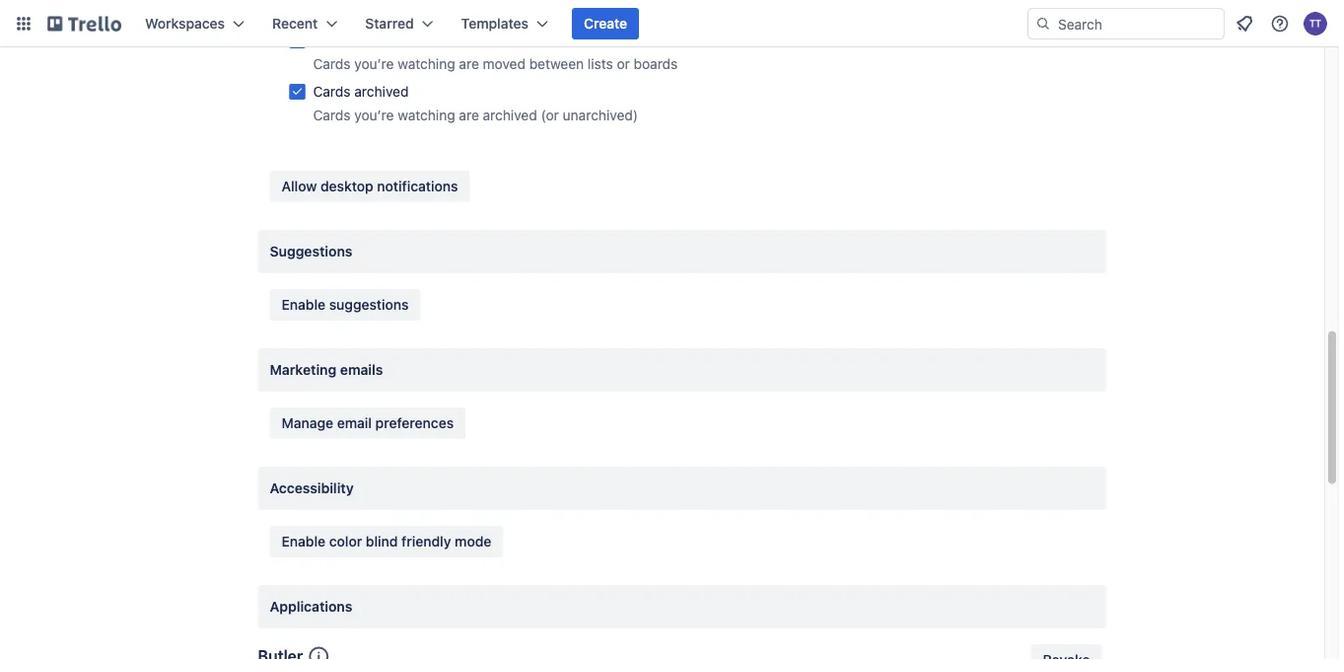 Task type: locate. For each thing, give the bounding box(es) containing it.
open information menu image
[[1271, 14, 1291, 34]]

0 vertical spatial you're
[[355, 56, 394, 72]]

preferences
[[376, 415, 454, 431]]

2 watching from the top
[[398, 107, 455, 123]]

4 cards from the top
[[313, 107, 351, 123]]

1 cards from the top
[[313, 32, 351, 48]]

between
[[530, 56, 584, 72]]

moved down templates popup button
[[483, 56, 526, 72]]

friendly
[[402, 533, 451, 550]]

archived down cards moved
[[355, 83, 409, 100]]

0 vertical spatial watching
[[398, 56, 455, 72]]

are down templates
[[459, 56, 479, 72]]

cards you're watching are moved between lists or boards
[[313, 56, 678, 72]]

search image
[[1036, 16, 1052, 32]]

1 vertical spatial enable
[[282, 533, 326, 550]]

unarchived)
[[563, 107, 638, 123]]

allow
[[282, 178, 317, 194]]

Search field
[[1052, 9, 1224, 38]]

moved
[[355, 32, 397, 48], [483, 56, 526, 72]]

watching down the cards archived at the left
[[398, 107, 455, 123]]

1 vertical spatial you're
[[355, 107, 394, 123]]

2 are from the top
[[459, 107, 479, 123]]

you're down cards moved
[[355, 56, 394, 72]]

2 enable from the top
[[282, 533, 326, 550]]

enable color blind friendly mode link
[[270, 526, 504, 557]]

blind
[[366, 533, 398, 550]]

you're for moved
[[355, 56, 394, 72]]

0 vertical spatial are
[[459, 56, 479, 72]]

1 vertical spatial watching
[[398, 107, 455, 123]]

templates button
[[450, 8, 560, 39]]

0 notifications image
[[1233, 12, 1257, 36]]

1 you're from the top
[[355, 56, 394, 72]]

2 cards from the top
[[313, 56, 351, 72]]

1 vertical spatial moved
[[483, 56, 526, 72]]

manage email preferences link
[[270, 407, 466, 439]]

are for moved
[[459, 56, 479, 72]]

cards archived
[[313, 83, 409, 100]]

moved down starred
[[355, 32, 397, 48]]

cards for cards you're watching are archived (or unarchived)
[[313, 107, 351, 123]]

marketing emails
[[270, 362, 383, 378]]

create
[[584, 15, 628, 32]]

watching
[[398, 56, 455, 72], [398, 107, 455, 123]]

cards moved
[[313, 32, 397, 48]]

accessibility
[[270, 480, 354, 496]]

notifications
[[377, 178, 458, 194]]

0 horizontal spatial moved
[[355, 32, 397, 48]]

workspaces
[[145, 15, 225, 32]]

archived left (or
[[483, 107, 537, 123]]

enable suggestions link
[[270, 289, 421, 321]]

3 cards from the top
[[313, 83, 351, 100]]

1 vertical spatial archived
[[483, 107, 537, 123]]

0 vertical spatial enable
[[282, 296, 326, 313]]

enable
[[282, 296, 326, 313], [282, 533, 326, 550]]

1 vertical spatial are
[[459, 107, 479, 123]]

you're for archived
[[355, 107, 394, 123]]

recent
[[272, 15, 318, 32]]

cards
[[313, 32, 351, 48], [313, 56, 351, 72], [313, 83, 351, 100], [313, 107, 351, 123]]

0 vertical spatial moved
[[355, 32, 397, 48]]

are
[[459, 56, 479, 72], [459, 107, 479, 123]]

watching down starred dropdown button
[[398, 56, 455, 72]]

you're
[[355, 56, 394, 72], [355, 107, 394, 123]]

enable down suggestions
[[282, 296, 326, 313]]

cards for cards archived
[[313, 83, 351, 100]]

1 are from the top
[[459, 56, 479, 72]]

workspaces button
[[133, 8, 257, 39]]

emails
[[340, 362, 383, 378]]

email
[[337, 415, 372, 431]]

suggestions
[[270, 243, 353, 259]]

archived
[[355, 83, 409, 100], [483, 107, 537, 123]]

2 you're from the top
[[355, 107, 394, 123]]

primary element
[[0, 0, 1340, 47]]

1 enable from the top
[[282, 296, 326, 313]]

0 horizontal spatial archived
[[355, 83, 409, 100]]

enable left color
[[282, 533, 326, 550]]

watching for cards moved
[[398, 56, 455, 72]]

you're down the cards archived at the left
[[355, 107, 394, 123]]

1 watching from the top
[[398, 56, 455, 72]]

back to home image
[[47, 8, 121, 39]]

are down cards you're watching are moved between lists or boards
[[459, 107, 479, 123]]



Task type: describe. For each thing, give the bounding box(es) containing it.
manage
[[282, 415, 334, 431]]

cards for cards you're watching are moved between lists or boards
[[313, 56, 351, 72]]

enable for enable suggestions
[[282, 296, 326, 313]]

1 horizontal spatial moved
[[483, 56, 526, 72]]

lists
[[588, 56, 613, 72]]

0 vertical spatial archived
[[355, 83, 409, 100]]

allow desktop notifications
[[282, 178, 458, 194]]

cards for cards moved
[[313, 32, 351, 48]]

enable for enable color blind friendly mode
[[282, 533, 326, 550]]

watching for cards archived
[[398, 107, 455, 123]]

starred button
[[354, 8, 446, 39]]

are for archived
[[459, 107, 479, 123]]

applications
[[270, 598, 353, 615]]

suggestions
[[329, 296, 409, 313]]

allow desktop notifications link
[[270, 171, 470, 202]]

1 horizontal spatial archived
[[483, 107, 537, 123]]

marketing
[[270, 362, 337, 378]]

enable color blind friendly mode
[[282, 533, 492, 550]]

(or
[[541, 107, 559, 123]]

enable suggestions
[[282, 296, 409, 313]]

manage email preferences
[[282, 415, 454, 431]]

templates
[[461, 15, 529, 32]]

cards you're watching are archived (or unarchived)
[[313, 107, 638, 123]]

color
[[329, 533, 362, 550]]

recent button
[[261, 8, 350, 39]]

mode
[[455, 533, 492, 550]]

or
[[617, 56, 630, 72]]

desktop
[[321, 178, 374, 194]]

boards
[[634, 56, 678, 72]]

terry turtle (terryturtle) image
[[1304, 12, 1328, 36]]

create button
[[572, 8, 640, 39]]

starred
[[365, 15, 414, 32]]



Task type: vqa. For each thing, say whether or not it's contained in the screenshot.
bottom Design
no



